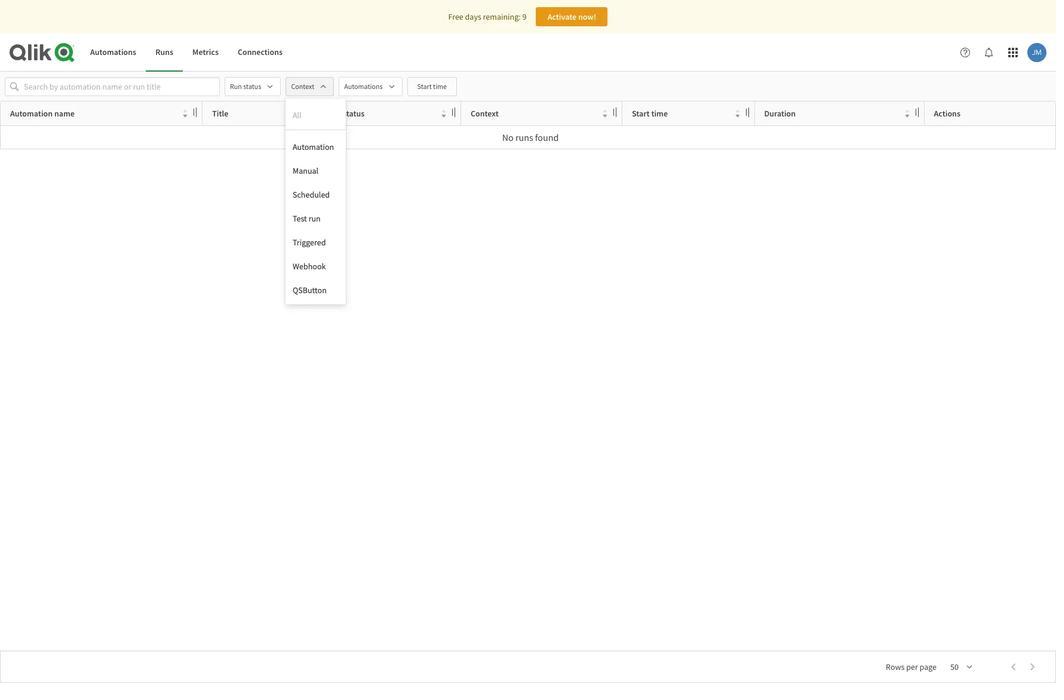 Task type: vqa. For each thing, say whether or not it's contained in the screenshot.
Test
yes



Task type: describe. For each thing, give the bounding box(es) containing it.
1 horizontal spatial start time
[[632, 108, 668, 119]]

runs
[[155, 47, 173, 57]]

webhook
[[293, 261, 326, 272]]

triggered
[[293, 237, 326, 248]]

status
[[343, 108, 365, 119]]

metrics
[[192, 47, 219, 57]]

1 vertical spatial start
[[632, 108, 650, 119]]

automations button
[[81, 33, 146, 72]]

no runs found
[[502, 131, 559, 143]]

1 vertical spatial time
[[651, 108, 668, 119]]

free
[[448, 11, 463, 22]]

run
[[327, 108, 341, 119]]

Search by automation name or run title text field
[[24, 77, 201, 96]]

no
[[502, 131, 513, 143]]

9
[[522, 11, 526, 22]]

run status
[[327, 108, 365, 119]]

test
[[293, 213, 307, 224]]

start inside button
[[417, 82, 432, 91]]

start time button
[[407, 77, 457, 96]]

automation for automation name
[[10, 108, 53, 119]]

start time inside button
[[417, 82, 447, 91]]

context button
[[286, 77, 334, 96]]

free days remaining: 9
[[448, 11, 526, 22]]

connections button
[[228, 33, 292, 72]]

rows
[[886, 662, 905, 673]]

manual
[[293, 165, 318, 176]]

run
[[309, 213, 321, 224]]

scheduled
[[293, 189, 330, 200]]

now!
[[578, 11, 596, 22]]

name
[[54, 108, 75, 119]]



Task type: locate. For each thing, give the bounding box(es) containing it.
1 horizontal spatial context
[[471, 108, 499, 119]]

automations
[[90, 47, 136, 57]]

qsbutton
[[293, 285, 327, 296]]

start time
[[417, 82, 447, 91], [632, 108, 668, 119]]

activate now!
[[548, 11, 596, 22]]

time inside button
[[433, 82, 447, 91]]

activate now! link
[[536, 7, 608, 26]]

1 vertical spatial context
[[471, 108, 499, 119]]

list box
[[286, 99, 346, 305]]

time
[[433, 82, 447, 91], [651, 108, 668, 119]]

title
[[212, 108, 228, 119]]

0 horizontal spatial automation
[[10, 108, 53, 119]]

found
[[535, 131, 559, 143]]

list box containing automation
[[286, 99, 346, 305]]

test run
[[293, 213, 321, 224]]

context inside dropdown button
[[291, 82, 314, 91]]

0 vertical spatial context
[[291, 82, 314, 91]]

per
[[906, 662, 918, 673]]

metrics button
[[183, 33, 228, 72]]

0 horizontal spatial context
[[291, 82, 314, 91]]

tab list
[[81, 33, 292, 72]]

1 horizontal spatial start
[[632, 108, 650, 119]]

1 horizontal spatial automation
[[293, 142, 334, 152]]

automation
[[10, 108, 53, 119], [293, 142, 334, 152]]

page
[[920, 662, 937, 673]]

automation left name
[[10, 108, 53, 119]]

1 vertical spatial start time
[[632, 108, 668, 119]]

automation name
[[10, 108, 75, 119]]

runs
[[515, 131, 533, 143]]

0 horizontal spatial start
[[417, 82, 432, 91]]

connections
[[238, 47, 283, 57]]

tab list containing automations
[[81, 33, 292, 72]]

runs button
[[146, 33, 183, 72]]

automation up manual
[[293, 142, 334, 152]]

0 vertical spatial start
[[417, 82, 432, 91]]

0 horizontal spatial start time
[[417, 82, 447, 91]]

days
[[465, 11, 481, 22]]

actions
[[934, 108, 960, 119]]

1 vertical spatial automation
[[293, 142, 334, 152]]

activate
[[548, 11, 576, 22]]

0 vertical spatial start time
[[417, 82, 447, 91]]

0 horizontal spatial time
[[433, 82, 447, 91]]

start
[[417, 82, 432, 91], [632, 108, 650, 119]]

automation for automation
[[293, 142, 334, 152]]

rows per page
[[886, 662, 937, 673]]

0 vertical spatial time
[[433, 82, 447, 91]]

option
[[286, 130, 346, 130]]

context
[[291, 82, 314, 91], [471, 108, 499, 119]]

duration
[[764, 108, 796, 119]]

remaining:
[[483, 11, 521, 22]]

1 horizontal spatial time
[[651, 108, 668, 119]]

0 vertical spatial automation
[[10, 108, 53, 119]]



